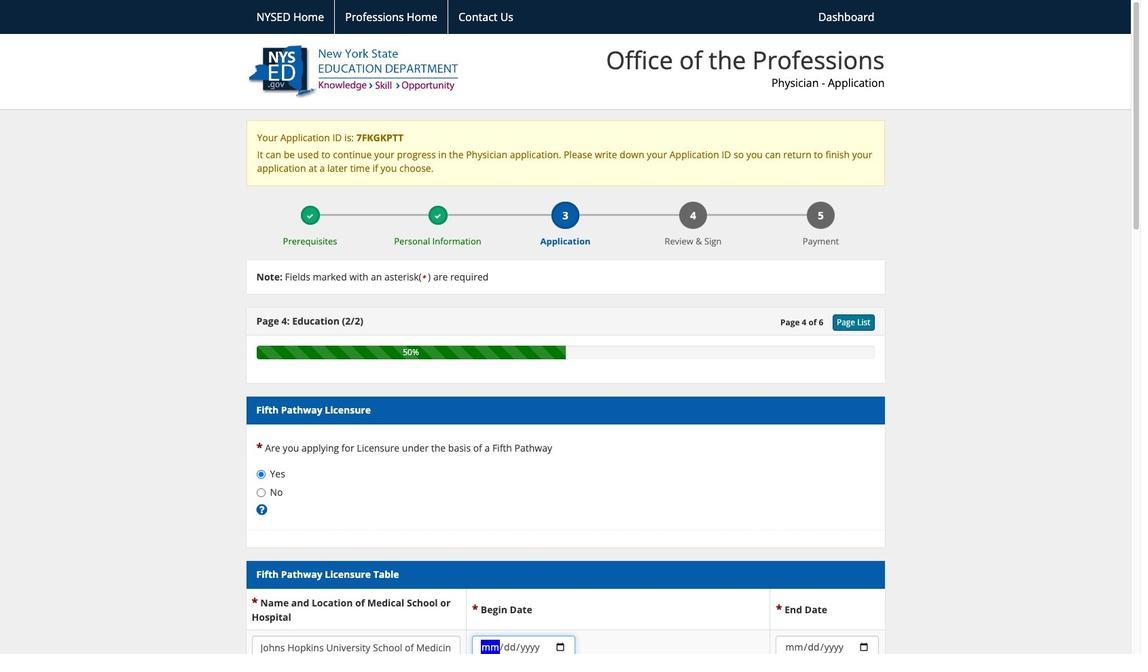 Task type: vqa. For each thing, say whether or not it's contained in the screenshot.
Help Information icon
yes



Task type: locate. For each thing, give the bounding box(es) containing it.
check image
[[307, 212, 314, 219], [435, 212, 441, 219]]

None radio
[[257, 489, 265, 497]]

help information image
[[257, 506, 267, 515]]

progress bar
[[257, 346, 566, 360]]

0 horizontal spatial mm/dd/yyyy date field
[[472, 636, 576, 654]]

1 check image from the left
[[307, 212, 314, 219]]

None text field
[[252, 636, 461, 654]]

mm/dd/yyyy date field
[[472, 636, 576, 654], [776, 636, 880, 654]]

alert
[[246, 120, 885, 186]]

0 horizontal spatial check image
[[307, 212, 314, 219]]

1 horizontal spatial mm/dd/yyyy date field
[[776, 636, 880, 654]]

1 horizontal spatial check image
[[435, 212, 441, 219]]

None radio
[[257, 470, 265, 479]]



Task type: describe. For each thing, give the bounding box(es) containing it.
2 check image from the left
[[435, 212, 441, 219]]

1 mm/dd/yyyy date field from the left
[[472, 636, 576, 654]]

2 mm/dd/yyyy date field from the left
[[776, 636, 880, 654]]



